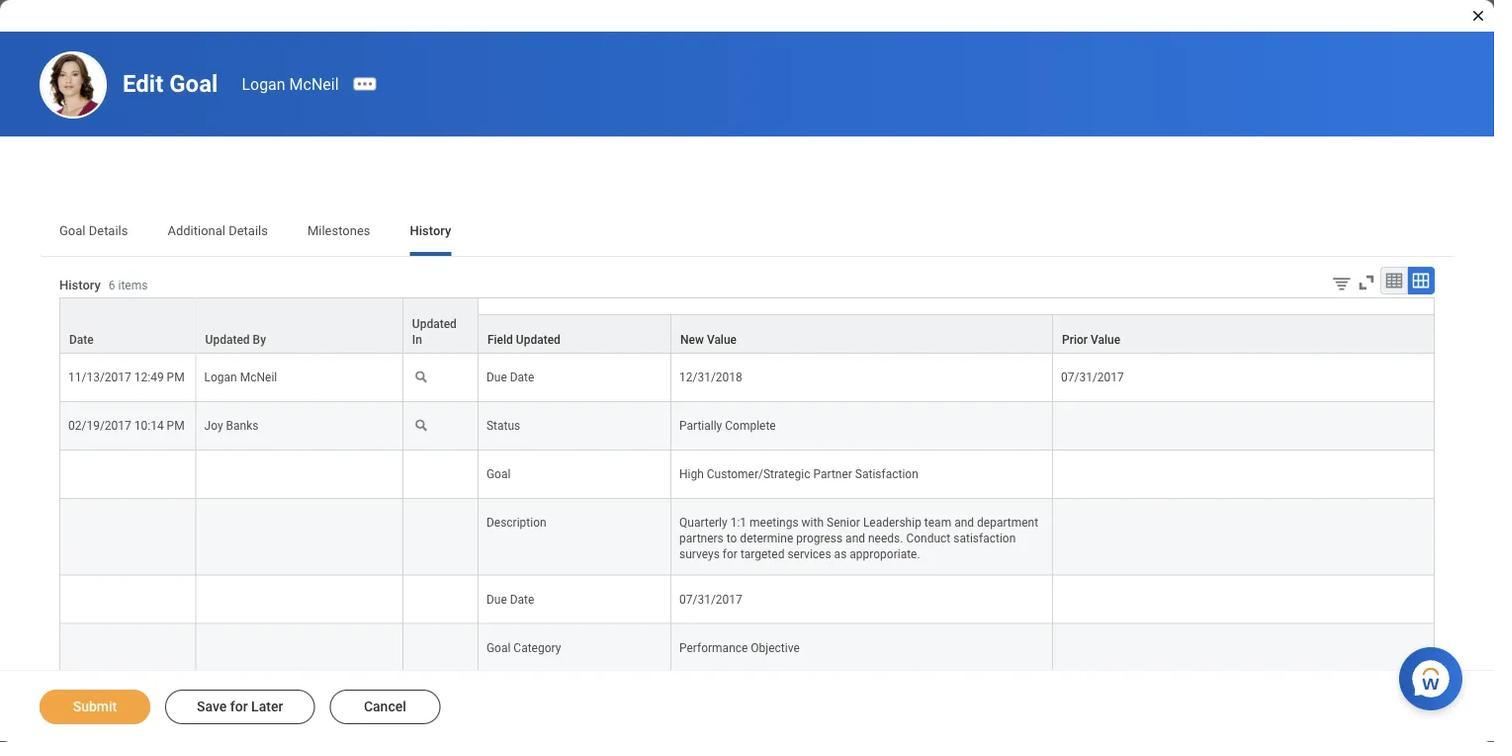 Task type: vqa. For each thing, say whether or not it's contained in the screenshot.
Start
no



Task type: locate. For each thing, give the bounding box(es) containing it.
updated inside updated by "popup button"
[[205, 333, 250, 347]]

1 pm from the top
[[167, 371, 185, 385]]

details right additional
[[229, 223, 268, 238]]

1 horizontal spatial value
[[1091, 333, 1121, 347]]

updated right field
[[516, 333, 561, 347]]

history for history 6 items
[[59, 277, 101, 292]]

row containing goal
[[59, 451, 1436, 500]]

goal left category
[[487, 641, 511, 655]]

new value button
[[672, 316, 1053, 353]]

8 row from the top
[[59, 625, 1436, 673]]

team
[[925, 517, 952, 530]]

goal for goal details
[[59, 223, 86, 238]]

row containing description
[[59, 500, 1436, 576]]

with
[[802, 517, 824, 530]]

details up history 6 items
[[89, 223, 128, 238]]

table image
[[1385, 271, 1405, 291]]

date button
[[60, 299, 195, 353]]

toolbar
[[1317, 267, 1436, 298]]

1 vertical spatial and
[[846, 532, 866, 546]]

0 vertical spatial and
[[955, 517, 975, 530]]

prior value
[[1063, 333, 1121, 347]]

quarterly
[[680, 517, 728, 530]]

0 vertical spatial due
[[487, 371, 507, 385]]

due
[[487, 371, 507, 385], [487, 593, 507, 607]]

performance objective
[[680, 641, 800, 655]]

submit
[[73, 699, 117, 716]]

goal for goal category
[[487, 641, 511, 655]]

conduct
[[907, 532, 951, 546]]

0 horizontal spatial mcneil
[[240, 371, 277, 385]]

goal right edit
[[169, 69, 218, 97]]

mcneil
[[289, 75, 339, 93], [240, 371, 277, 385]]

partners
[[680, 532, 724, 546]]

3 row from the top
[[59, 354, 1436, 403]]

1 due date from the top
[[487, 371, 535, 385]]

2 details from the left
[[229, 223, 268, 238]]

date
[[69, 333, 94, 347], [510, 371, 535, 385], [510, 593, 535, 607]]

cancel button
[[330, 691, 441, 725]]

2 due date from the top
[[487, 593, 535, 607]]

1 vertical spatial logan mcneil
[[204, 371, 277, 385]]

7 row from the top
[[59, 576, 1436, 625]]

row containing due date
[[59, 576, 1436, 625]]

0 horizontal spatial 07/31/2017
[[680, 593, 743, 607]]

0 horizontal spatial for
[[230, 699, 248, 716]]

goal up history 6 items
[[59, 223, 86, 238]]

2 vertical spatial date
[[510, 593, 535, 607]]

0 vertical spatial logan mcneil element
[[242, 75, 339, 93]]

tab list containing goal details
[[40, 209, 1455, 256]]

goal category
[[487, 641, 561, 655]]

complete
[[725, 420, 776, 433]]

due date down field
[[487, 371, 535, 385]]

0 horizontal spatial value
[[707, 333, 737, 347]]

logan right edit goal
[[242, 75, 286, 93]]

goal inside tab list
[[59, 223, 86, 238]]

targeted
[[741, 548, 785, 562]]

additional
[[168, 223, 226, 238]]

mcneil inside row
[[240, 371, 277, 385]]

0 vertical spatial due date
[[487, 371, 535, 385]]

0 vertical spatial 07/31/2017
[[1062, 371, 1125, 385]]

1 horizontal spatial logan
[[242, 75, 286, 93]]

row containing goal category
[[59, 625, 1436, 673]]

1 due from the top
[[487, 371, 507, 385]]

row containing updated in
[[59, 298, 1436, 354]]

for inside 'quarterly 1:1 meetings with senior leadership team and department partners to determine progress and needs. conduct satisfaction surveys for targeted services as approporiate.'
[[723, 548, 738, 562]]

goal down status
[[487, 468, 511, 482]]

1 vertical spatial due
[[487, 593, 507, 607]]

4 row from the top
[[59, 403, 1436, 451]]

meetings
[[750, 517, 799, 530]]

cancel
[[364, 699, 406, 716]]

2 due from the top
[[487, 593, 507, 607]]

date for 12/31/2018
[[510, 371, 535, 385]]

1 vertical spatial for
[[230, 699, 248, 716]]

10:14
[[134, 420, 164, 433]]

0 vertical spatial history
[[410, 223, 451, 238]]

due date for 12/31/2018
[[487, 371, 535, 385]]

1 vertical spatial history
[[59, 277, 101, 292]]

logan
[[242, 75, 286, 93], [204, 371, 237, 385]]

for down to
[[723, 548, 738, 562]]

as
[[835, 548, 847, 562]]

due for 07/31/2017
[[487, 593, 507, 607]]

02/19/2017 10:14 pm
[[68, 420, 185, 433]]

0 vertical spatial for
[[723, 548, 738, 562]]

banks
[[226, 420, 259, 433]]

1 vertical spatial date
[[510, 371, 535, 385]]

1 row from the top
[[59, 298, 1436, 354]]

due date up goal category
[[487, 593, 535, 607]]

pm for 02/19/2017 10:14 pm
[[167, 420, 185, 433]]

for right 'save'
[[230, 699, 248, 716]]

objective
[[751, 641, 800, 655]]

joy banks
[[204, 420, 259, 433]]

2 row from the top
[[59, 299, 1436, 355]]

date up 11/13/2017
[[69, 333, 94, 347]]

updated inside "updated in" popup button
[[412, 318, 457, 331]]

0 horizontal spatial and
[[846, 532, 866, 546]]

tab list
[[40, 209, 1455, 256]]

and down senior
[[846, 532, 866, 546]]

logan down updated by
[[204, 371, 237, 385]]

value
[[707, 333, 737, 347], [1091, 333, 1121, 347]]

for inside button
[[230, 699, 248, 716]]

6 row from the top
[[59, 500, 1436, 576]]

value right 'prior'
[[1091, 333, 1121, 347]]

1 vertical spatial logan mcneil element
[[204, 367, 277, 385]]

approporiate.
[[850, 548, 921, 562]]

edit
[[123, 69, 164, 97]]

due down field
[[487, 371, 507, 385]]

1 horizontal spatial and
[[955, 517, 975, 530]]

department
[[977, 517, 1039, 530]]

details
[[89, 223, 128, 238], [229, 223, 268, 238]]

updated
[[412, 318, 457, 331], [205, 333, 250, 347], [516, 333, 561, 347]]

value right new
[[707, 333, 737, 347]]

items
[[118, 278, 148, 292]]

logan mcneil
[[242, 75, 339, 93], [204, 371, 277, 385]]

0 vertical spatial pm
[[167, 371, 185, 385]]

1 horizontal spatial details
[[229, 223, 268, 238]]

2 value from the left
[[1091, 333, 1121, 347]]

goal
[[169, 69, 218, 97], [59, 223, 86, 238], [487, 468, 511, 482], [487, 641, 511, 655]]

0 vertical spatial mcneil
[[289, 75, 339, 93]]

edit goal main content
[[0, 32, 1495, 743]]

row containing 02/19/2017 10:14 pm
[[59, 403, 1436, 451]]

additional details
[[168, 223, 268, 238]]

0 vertical spatial date
[[69, 333, 94, 347]]

due up goal category
[[487, 593, 507, 607]]

cell
[[1054, 403, 1436, 451], [59, 451, 196, 500], [196, 451, 403, 500], [403, 451, 479, 500], [1054, 451, 1436, 500], [59, 500, 196, 576], [196, 500, 403, 576], [403, 500, 479, 576], [1054, 500, 1436, 576], [59, 576, 196, 625], [196, 576, 403, 625], [403, 576, 479, 625], [1054, 576, 1436, 625], [59, 625, 196, 673], [196, 625, 403, 673], [403, 625, 479, 673], [1054, 625, 1436, 673]]

prior
[[1063, 333, 1088, 347]]

1 vertical spatial logan
[[204, 371, 237, 385]]

updated up in
[[412, 318, 457, 331]]

performance objective element
[[680, 637, 800, 655]]

0 horizontal spatial details
[[89, 223, 128, 238]]

pm
[[167, 371, 185, 385], [167, 420, 185, 433]]

0 horizontal spatial updated
[[205, 333, 250, 347]]

date down field updated
[[510, 371, 535, 385]]

1 horizontal spatial for
[[723, 548, 738, 562]]

2 horizontal spatial updated
[[516, 333, 561, 347]]

1 horizontal spatial history
[[410, 223, 451, 238]]

1 vertical spatial pm
[[167, 420, 185, 433]]

07/31/2017 down surveys
[[680, 593, 743, 607]]

value for new value
[[707, 333, 737, 347]]

1 horizontal spatial 07/31/2017
[[1062, 371, 1125, 385]]

and up satisfaction
[[955, 517, 975, 530]]

07/31/2017
[[1062, 371, 1125, 385], [680, 593, 743, 607]]

12/31/2018
[[680, 371, 743, 385]]

due date
[[487, 371, 535, 385], [487, 593, 535, 607]]

and
[[955, 517, 975, 530], [846, 532, 866, 546]]

updated by button
[[196, 299, 402, 353]]

1 vertical spatial mcneil
[[240, 371, 277, 385]]

pm right 10:14
[[167, 420, 185, 433]]

1 horizontal spatial updated
[[412, 318, 457, 331]]

1 value from the left
[[707, 333, 737, 347]]

to
[[727, 532, 737, 546]]

2 pm from the top
[[167, 420, 185, 433]]

pm right 12:49
[[167, 371, 185, 385]]

row
[[59, 298, 1436, 354], [59, 299, 1436, 355], [59, 354, 1436, 403], [59, 403, 1436, 451], [59, 451, 1436, 500], [59, 500, 1436, 576], [59, 576, 1436, 625], [59, 625, 1436, 673]]

customer/strategic
[[707, 468, 811, 482]]

date up goal category
[[510, 593, 535, 607]]

11/13/2017 12:49 pm
[[68, 371, 185, 385]]

07/31/2017 down prior value
[[1062, 371, 1125, 385]]

1:1
[[731, 517, 747, 530]]

history left 6
[[59, 277, 101, 292]]

5 row from the top
[[59, 451, 1436, 500]]

needs.
[[869, 532, 904, 546]]

for
[[723, 548, 738, 562], [230, 699, 248, 716]]

1 horizontal spatial mcneil
[[289, 75, 339, 93]]

0 horizontal spatial history
[[59, 277, 101, 292]]

history
[[410, 223, 451, 238], [59, 277, 101, 292]]

due for 12/31/2018
[[487, 371, 507, 385]]

updated left by
[[205, 333, 250, 347]]

history right milestones
[[410, 223, 451, 238]]

logan mcneil element
[[242, 75, 339, 93], [204, 367, 277, 385]]

partner
[[814, 468, 853, 482]]

goal for goal
[[487, 468, 511, 482]]

1 vertical spatial due date
[[487, 593, 535, 607]]

1 details from the left
[[89, 223, 128, 238]]

employee's photo (logan mcneil) image
[[40, 51, 107, 119]]

history inside tab list
[[410, 223, 451, 238]]

updated inside field updated 'popup button'
[[516, 333, 561, 347]]



Task type: describe. For each thing, give the bounding box(es) containing it.
save
[[197, 699, 227, 716]]

joy banks element
[[204, 416, 259, 433]]

updated in button
[[403, 299, 478, 353]]

progress
[[797, 532, 843, 546]]

edit goal dialog
[[0, 0, 1495, 743]]

tab list inside edit goal main content
[[40, 209, 1455, 256]]

logan mcneil element inside row
[[204, 367, 277, 385]]

select to filter grid data image
[[1332, 273, 1353, 294]]

due date for 07/31/2017
[[487, 593, 535, 607]]

toolbar inside edit goal main content
[[1317, 267, 1436, 298]]

details for goal details
[[89, 223, 128, 238]]

high customer/strategic partner satisfaction
[[680, 468, 919, 482]]

description
[[487, 517, 547, 530]]

partially complete
[[680, 420, 776, 433]]

new
[[681, 333, 704, 347]]

updated for by
[[205, 333, 250, 347]]

0 vertical spatial logan mcneil
[[242, 75, 339, 93]]

details for additional details
[[229, 223, 268, 238]]

prior value button
[[1054, 316, 1435, 353]]

history 6 items
[[59, 277, 148, 292]]

pm for 11/13/2017 12:49 pm
[[167, 371, 185, 385]]

field updated button
[[479, 316, 671, 353]]

satisfaction
[[856, 468, 919, 482]]

expand table image
[[1412, 271, 1432, 291]]

surveys
[[680, 548, 720, 562]]

updated by
[[205, 333, 266, 347]]

11/13/2017
[[68, 371, 131, 385]]

performance
[[680, 641, 748, 655]]

senior
[[827, 517, 861, 530]]

date for 07/31/2017
[[510, 593, 535, 607]]

field updated
[[488, 333, 561, 347]]

row containing 11/13/2017 12:49 pm
[[59, 354, 1436, 403]]

date inside "popup button"
[[69, 333, 94, 347]]

save for later button
[[165, 691, 315, 725]]

action bar region
[[0, 671, 1495, 743]]

joy
[[204, 420, 223, 433]]

later
[[251, 699, 283, 716]]

workday assistant region
[[1400, 640, 1471, 711]]

status
[[487, 420, 521, 433]]

history for history
[[410, 223, 451, 238]]

field
[[488, 333, 513, 347]]

submit button
[[40, 691, 150, 725]]

fullscreen image
[[1356, 272, 1378, 294]]

close edit goal image
[[1471, 8, 1487, 24]]

updated for in
[[412, 318, 457, 331]]

leadership
[[864, 517, 922, 530]]

edit goal
[[123, 69, 218, 97]]

row containing field updated
[[59, 299, 1436, 355]]

category
[[514, 641, 561, 655]]

determine
[[740, 532, 794, 546]]

quarterly 1:1 meetings with senior leadership team and department partners to determine progress and needs. conduct satisfaction surveys for targeted services as approporiate.
[[680, 517, 1042, 562]]

in
[[412, 333, 422, 347]]

1 vertical spatial 07/31/2017
[[680, 593, 743, 607]]

02/19/2017
[[68, 420, 131, 433]]

goal details
[[59, 223, 128, 238]]

6
[[109, 278, 115, 292]]

save for later
[[197, 699, 283, 716]]

value for prior value
[[1091, 333, 1121, 347]]

by
[[253, 333, 266, 347]]

milestones
[[308, 223, 370, 238]]

logan mcneil inside row
[[204, 371, 277, 385]]

0 horizontal spatial logan
[[204, 371, 237, 385]]

partially
[[680, 420, 722, 433]]

satisfaction
[[954, 532, 1016, 546]]

services
[[788, 548, 832, 562]]

12:49
[[134, 371, 164, 385]]

new value
[[681, 333, 737, 347]]

updated in
[[412, 318, 457, 347]]

high
[[680, 468, 704, 482]]

0 vertical spatial logan
[[242, 75, 286, 93]]



